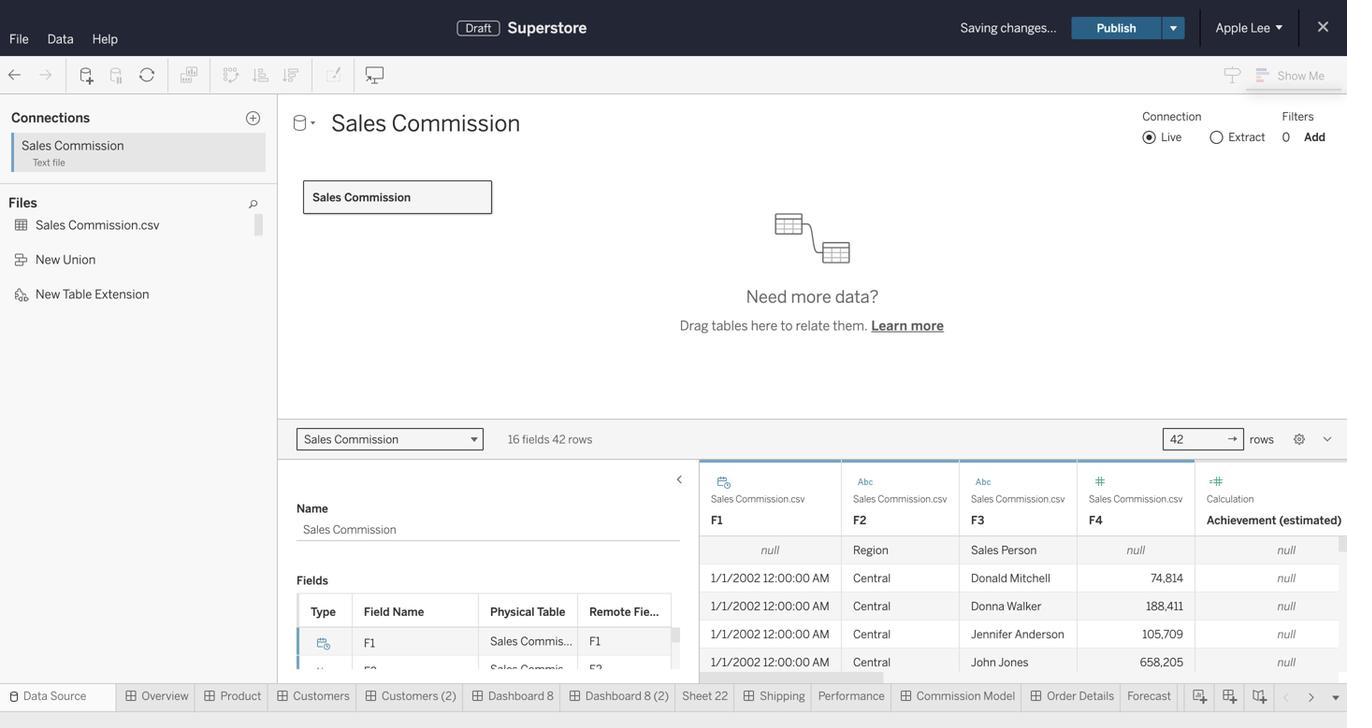 Task type: locate. For each thing, give the bounding box(es) containing it.
1 horizontal spatial grid
[[700, 460, 1348, 729]]

1 vertical spatial corporate, segment. press space to toggle selection. press escape to go back to the left margin. use arrow keys to navigate headers text field
[[444, 634, 533, 652]]

0 vertical spatial year(order date)
[[471, 132, 564, 146]]

year list box
[[1124, 203, 1139, 274]]

null for 188,411
[[1278, 600, 1296, 614]]

Search text field
[[6, 193, 127, 216]]

2 (2) from the left
[[654, 690, 669, 704]]

1 vertical spatial consumer, segment. press space to toggle selection. press escape to go back to the left margin. use arrow keys to navigate headers text field
[[444, 615, 533, 634]]

2 am from the top
[[812, 600, 830, 614]]

August, Month of Order Date. Press Space to toggle selection. Press Escape to go back to the left margin. Use arrow keys to navigate headers text field
[[369, 615, 444, 671]]

f1 inside sales commission.csv f1
[[711, 514, 723, 528]]

new down tables
[[36, 253, 60, 268]]

show me
[[1278, 69, 1325, 83]]

12:00:00
[[763, 572, 810, 586], [763, 600, 810, 614], [763, 628, 810, 642], [763, 656, 810, 670]]

data down undo image
[[11, 100, 39, 115]]

4 central from the top
[[853, 656, 891, 670]]

commission.csv inside sales commission.csv f4
[[1114, 494, 1183, 505]]

row up walker
[[700, 565, 1348, 593]]

May, Month of Order Date. Press Space to toggle selection. Press Escape to go back to the left margin. Use arrow keys to navigate headers text field
[[369, 446, 444, 503]]

consumer, segment. press space to toggle selection. press escape to go back to the left margin. use arrow keys to navigate headers text field left 42 on the bottom
[[444, 446, 533, 465]]

sales inside sales commission text file
[[22, 138, 52, 153]]

pause auto updates image
[[108, 66, 126, 85]]

sheet
[[682, 690, 713, 704]]

0 horizontal spatial grid
[[297, 594, 694, 729]]

overview
[[142, 690, 189, 704]]

corporate, segment. press space to toggle selection. press escape to go back to the left margin. use arrow keys to navigate headers text field down physical
[[444, 634, 533, 652]]

am
[[812, 572, 830, 586], [812, 600, 830, 614], [812, 628, 830, 642], [812, 656, 830, 670]]

1 vertical spatial superstore
[[72, 168, 129, 181]]

row group
[[700, 537, 1348, 729], [297, 628, 672, 729]]

3 1/1/2002 12:00:00 am from the top
[[711, 628, 830, 642]]

1 vertical spatial more
[[911, 319, 944, 334]]

drag tables here to relate them. learn more
[[680, 319, 944, 334]]

row group containing null
[[700, 537, 1348, 729]]

1 12:00:00 from the top
[[763, 572, 810, 586]]

field
[[364, 606, 390, 620], [634, 606, 660, 620]]

0 vertical spatial consumer, segment. press space to toggle selection. press escape to go back to the left margin. use arrow keys to navigate headers text field
[[444, 446, 533, 465]]

sales commission inside dropdown button
[[304, 433, 399, 447]]

Home Office, Segment. Press Space to toggle selection. Press Escape to go back to the left margin. Use arrow keys to navigate headers text field
[[444, 428, 533, 446]]

data
[[47, 32, 74, 47], [11, 100, 39, 115], [23, 690, 48, 704]]

1 horizontal spatial year(order
[[471, 132, 533, 146]]

1 rows from the left
[[568, 433, 593, 447]]

1 vertical spatial year(order date)
[[210, 177, 303, 191]]

saving
[[961, 21, 998, 36]]

f1
[[711, 514, 723, 528], [590, 635, 601, 649], [364, 637, 375, 651]]

year(order down category at the top left of the page
[[471, 132, 533, 146]]

apple
[[1216, 21, 1248, 36]]

1 horizontal spatial table
[[537, 606, 566, 620]]

sales inside dropdown button
[[304, 433, 332, 447]]

1 1/1/2002 from the top
[[711, 572, 761, 586]]

new for new union
[[36, 253, 60, 268]]

f2 up the region
[[853, 514, 867, 528]]

1/1/2002 12:00:00 am for donna walker
[[711, 600, 830, 614]]

publish
[[1097, 21, 1137, 35]]

sales commission.csv down physical table on the bottom left of the page
[[490, 635, 605, 649]]

donald mitchell
[[971, 572, 1051, 586]]

4 12:00:00 from the top
[[763, 656, 810, 670]]

1 horizontal spatial field
[[634, 606, 660, 620]]

commission down target?)
[[334, 433, 399, 447]]

1 vertical spatial performance
[[819, 690, 885, 704]]

0 horizontal spatial f1
[[364, 637, 375, 651]]

3 1/1/2002 from the top
[[711, 628, 761, 642]]

table right physical
[[537, 606, 566, 620]]

0 vertical spatial more
[[791, 287, 832, 307]]

learn more link
[[871, 318, 945, 335]]

rows up 'calculation'
[[1250, 433, 1275, 447]]

commission down rows
[[344, 191, 411, 204]]

1/1/2002
[[711, 572, 761, 586], [711, 600, 761, 614], [711, 628, 761, 642], [711, 656, 761, 670]]

am for donald mitchell
[[812, 572, 830, 586]]

saving changes...
[[961, 21, 1057, 36]]

more
[[791, 287, 832, 307], [911, 319, 944, 334]]

relate
[[796, 319, 830, 334]]

(2) down the august, month of order date. press space to toggle selection. press escape to go back to the left margin. use arrow keys to navigate headers text field
[[441, 690, 457, 704]]

sales commission down connections
[[23, 127, 118, 141]]

performance down category at the top left of the page
[[426, 167, 546, 194]]

8 left sheet
[[644, 690, 651, 704]]

commission.csv inside the sales commission.csv f2
[[878, 494, 947, 505]]

Corporate, Segment. Press Space to toggle selection. Press Escape to go back to the left margin. Use arrow keys to navigate headers text field
[[444, 409, 533, 428], [444, 634, 533, 652]]

4 1/1/2002 12:00:00 am from the top
[[711, 656, 830, 670]]

year(order date) down pages
[[210, 177, 303, 191]]

format workbook image
[[324, 66, 343, 85]]

new
[[36, 253, 60, 268], [36, 287, 60, 302], [48, 680, 70, 693]]

table down union
[[63, 287, 92, 302]]

0 horizontal spatial row group
[[297, 628, 672, 729]]

1 horizontal spatial date)
[[536, 132, 564, 146]]

1 am from the top
[[812, 572, 830, 586]]

1 horizontal spatial more
[[911, 319, 944, 334]]

1 horizontal spatial customers
[[382, 690, 439, 704]]

1 central from the top
[[853, 572, 891, 586]]

1 horizontal spatial dashboard
[[586, 690, 642, 704]]

option group containing live
[[1137, 128, 1266, 147]]

sales commission
[[23, 127, 118, 141], [313, 191, 411, 204], [304, 433, 399, 447]]

data up redo image
[[47, 32, 74, 47]]

business
[[73, 680, 119, 693]]

Consumer, Segment. Press Space to toggle selection. Press Escape to go back to the left margin. Use arrow keys to navigate headers text field
[[444, 446, 533, 465], [444, 615, 533, 634]]

1/1/2002 for jennifer anderson
[[711, 628, 761, 642]]

sales commission down rows
[[313, 191, 411, 204]]

publish button
[[1072, 17, 1162, 39]]

to
[[781, 319, 793, 334]]

tables
[[712, 319, 748, 334]]

add
[[1305, 131, 1326, 144]]

agg(sales
[[234, 405, 289, 419]]

sales commission.csv
[[36, 218, 160, 233], [490, 635, 605, 649], [490, 663, 605, 677]]

row up mitchell at bottom
[[700, 537, 1348, 565]]

0 vertical spatial table
[[63, 287, 92, 302]]

row down jennifer anderson
[[700, 649, 1348, 678]]

performance
[[426, 167, 546, 194], [819, 690, 885, 704]]

new left business
[[48, 680, 70, 693]]

extract
[[1229, 130, 1266, 144]]

1 vertical spatial home office, segment. press space to toggle selection. press escape to go back to the left margin. use arrow keys to navigate headers text field
[[444, 596, 533, 615]]

1 vertical spatial sales commission.csv
[[490, 635, 605, 649]]

category
[[471, 101, 518, 114]]

commission.csv inside sales commission.csv f1
[[736, 494, 805, 505]]

0 vertical spatial new
[[36, 253, 60, 268]]

text
[[33, 157, 50, 168]]

April, Month of Order Date. Press Space to toggle selection. Press Escape to go back to the left margin. Use arrow keys to navigate headers text field
[[369, 390, 444, 446]]

table for new
[[63, 287, 92, 302]]

more right the learn
[[911, 319, 944, 334]]

more up drag tables here to relate them. learn more
[[791, 287, 832, 307]]

live
[[1162, 130, 1182, 144]]

12:00:00 for jennifer anderson
[[763, 628, 810, 642]]

1 horizontal spatial (2)
[[654, 690, 669, 704]]

grid
[[700, 460, 1348, 729], [297, 594, 694, 729]]

size
[[266, 319, 286, 332]]

2 home office, segment. press space to toggle selection. press escape to go back to the left margin. use arrow keys to navigate headers text field from the top
[[444, 596, 533, 615]]

0 horizontal spatial year(order
[[210, 177, 272, 191]]

null for 658,205
[[1278, 656, 1296, 670]]

2 1/1/2002 from the top
[[711, 600, 761, 614]]

new union
[[36, 253, 96, 268]]

customers down the august, month of order date. press space to toggle selection. press escape to go back to the left margin. use arrow keys to navigate headers text field
[[382, 690, 439, 704]]

rows
[[568, 433, 593, 447], [1250, 433, 1275, 447]]

details
[[1079, 690, 1115, 704]]

row
[[700, 537, 1348, 565], [700, 565, 1348, 593], [700, 593, 1348, 621], [700, 621, 1348, 649], [297, 628, 672, 656], [700, 649, 1348, 678], [297, 656, 672, 685], [700, 678, 1348, 706]]

3 am from the top
[[812, 628, 830, 642]]

(2) left sheet
[[654, 690, 669, 704]]

name down june, month of order date. press space to toggle selection. press escape to go back to the left margin. use arrow keys to navigate headers text field
[[393, 606, 424, 620]]

null for 105,709
[[1278, 628, 1296, 642]]

2 vertical spatial new
[[48, 680, 70, 693]]

1/1/2002 12:00:00 am for donald mitchell
[[711, 572, 830, 586]]

July, Month of Order Date. Press Space to toggle selection. Press Escape to go back to the left margin. Use arrow keys to navigate headers text field
[[369, 559, 444, 615]]

dashboard down physical
[[488, 690, 545, 704]]

file
[[52, 157, 65, 168]]

0 vertical spatial sales commission
[[23, 127, 118, 141]]

field right remote on the left bottom of page
[[634, 606, 660, 620]]

corporate, segment. press space to toggle selection. press escape to go back to the left margin. use arrow keys to navigate headers text field up 16
[[444, 409, 533, 428]]

0 horizontal spatial rows
[[568, 433, 593, 447]]

walker
[[1007, 600, 1042, 614]]

row containing null
[[700, 537, 1348, 565]]

undo image
[[6, 66, 24, 85]]

commission up sample - superstore
[[54, 138, 124, 153]]

0 horizontal spatial performance
[[426, 167, 546, 194]]

1 customers from the left
[[293, 690, 350, 704]]

model
[[984, 690, 1016, 704]]

collapse image
[[171, 102, 182, 113]]

2 rows from the left
[[1250, 433, 1275, 447]]

2 dashboard from the left
[[586, 690, 642, 704]]

row up jennifer anderson
[[700, 593, 1348, 621]]

0 horizontal spatial superstore
[[72, 168, 129, 181]]

4 1/1/2002 from the top
[[711, 656, 761, 670]]

12:00:00 for john jones
[[763, 656, 810, 670]]

show
[[1278, 69, 1307, 83]]

2 1/1/2002 12:00:00 am from the top
[[711, 600, 830, 614]]

commission inside dropdown button
[[334, 433, 399, 447]]

home office, segment. press space to toggle selection. press escape to go back to the left margin. use arrow keys to navigate headers text field up corporate, segment. press space to toggle selection. press escape to go back to the left margin. use arrow keys to navigate headers text field
[[444, 540, 533, 559]]

union
[[63, 253, 96, 268]]

Corporate, Segment. Press Space to toggle selection. Press Escape to go back to the left margin. Use arrow keys to navigate headers text field
[[444, 577, 533, 596]]

0 vertical spatial superstore
[[508, 19, 587, 37]]

null for 74,814
[[1278, 572, 1296, 586]]

home office, segment. press space to toggle selection. press escape to go back to the left margin. use arrow keys to navigate headers text field down the name text field
[[444, 596, 533, 615]]

mitchell
[[1010, 572, 1051, 586]]

dashboard left sheet
[[586, 690, 642, 704]]

0 horizontal spatial table
[[63, 287, 92, 302]]

target right vs
[[575, 167, 635, 194]]

performance right shipping
[[819, 690, 885, 704]]

0 vertical spatial year(order
[[471, 132, 533, 146]]

1/1/2002 12:00:00 am for jennifer anderson
[[711, 628, 830, 642]]

1 horizontal spatial 8
[[644, 690, 651, 704]]

tables
[[17, 227, 54, 242]]

1/1/2002 12:00:00 am
[[711, 572, 830, 586], [711, 600, 830, 614], [711, 628, 830, 642], [711, 656, 830, 670]]

rows right 42 on the bottom
[[568, 433, 593, 447]]

8 left dashboard 8 (2)
[[547, 690, 554, 704]]

sales inside the sales commission.csv f2
[[853, 494, 876, 505]]

option group
[[1137, 128, 1266, 147]]

target up -
[[53, 147, 86, 161]]

dashboard for dashboard 8
[[488, 690, 545, 704]]

name right remote on the left bottom of page
[[663, 606, 694, 620]]

fields
[[297, 575, 328, 588]]

customers right "product"
[[293, 690, 350, 704]]

consumer, segment. press space to toggle selection. press escape to go back to the left margin. use arrow keys to navigate headers text field down corporate, segment. press space to toggle selection. press escape to go back to the left margin. use arrow keys to navigate headers text field
[[444, 615, 533, 634]]

superstore right 'draft'
[[508, 19, 587, 37]]

2 12:00:00 from the top
[[763, 600, 810, 614]]

row group inside grid
[[297, 628, 672, 729]]

2 central from the top
[[853, 600, 891, 614]]

order details
[[1047, 690, 1115, 704]]

data left source
[[23, 690, 48, 704]]

sales inside sales commission.csv f3
[[971, 494, 994, 505]]

1 field from the left
[[364, 606, 390, 620]]

1 horizontal spatial performance
[[819, 690, 885, 704]]

connections
[[11, 110, 90, 126]]

f2 down field name
[[364, 665, 377, 679]]

1 vertical spatial new
[[36, 287, 60, 302]]

0 vertical spatial date)
[[536, 132, 564, 146]]

1 vertical spatial table
[[537, 606, 566, 620]]

region
[[853, 544, 889, 558]]

name up fields
[[297, 503, 328, 516]]

draft
[[466, 21, 492, 35]]

1 vertical spatial data
[[11, 100, 39, 115]]

new table extension
[[36, 287, 149, 302]]

1 8 from the left
[[547, 690, 554, 704]]

drag
[[680, 319, 709, 334]]

2 horizontal spatial f1
[[711, 514, 723, 528]]

1 dashboard from the left
[[488, 690, 545, 704]]

0 vertical spatial performance
[[426, 167, 546, 194]]

3 12:00:00 from the top
[[763, 628, 810, 642]]

table for physical
[[537, 606, 566, 620]]

1 horizontal spatial rows
[[1250, 433, 1275, 447]]

16 fields 42 rows
[[508, 433, 593, 447]]

field right type
[[364, 606, 390, 620]]

0 horizontal spatial field
[[364, 606, 390, 620]]

1 vertical spatial target
[[575, 167, 635, 194]]

0 horizontal spatial customers
[[293, 690, 350, 704]]

target)
[[293, 427, 330, 440]]

need
[[746, 287, 787, 307]]

0 vertical spatial home office, segment. press space to toggle selection. press escape to go back to the left margin. use arrow keys to navigate headers text field
[[444, 540, 533, 559]]

1 horizontal spatial superstore
[[508, 19, 587, 37]]

central for donald
[[853, 572, 891, 586]]

redo image
[[36, 66, 54, 85]]

superstore right -
[[72, 168, 129, 181]]

sales commission.csv down search text field
[[36, 218, 160, 233]]

0 horizontal spatial name
[[297, 503, 328, 516]]

sales commission down target?)
[[304, 433, 399, 447]]

remote field name
[[590, 606, 694, 620]]

duplicate image
[[180, 66, 198, 85]]

0 horizontal spatial date)
[[275, 177, 303, 191]]

target
[[53, 147, 86, 161], [575, 167, 635, 194]]

0 vertical spatial sales commission.csv
[[36, 218, 160, 233]]

sales commission button
[[297, 429, 484, 451]]

1 horizontal spatial target
[[575, 167, 635, 194]]

learn
[[872, 319, 908, 334]]

here
[[751, 319, 778, 334]]

4 am from the top
[[812, 656, 830, 670]]

sales commission.csv up 'dashboard 8'
[[490, 663, 605, 677]]

row group containing sales commission.csv
[[297, 628, 672, 729]]

2 vertical spatial sales commission
[[304, 433, 399, 447]]

f4
[[1089, 514, 1103, 528]]

0 horizontal spatial (2)
[[441, 690, 457, 704]]

year(order down pages
[[210, 177, 272, 191]]

1 1/1/2002 12:00:00 am from the top
[[711, 572, 830, 586]]

8
[[547, 690, 554, 704], [644, 690, 651, 704]]

3 central from the top
[[853, 628, 891, 642]]

Home Office, Segment. Press Space to toggle selection. Press Escape to go back to the left margin. Use arrow keys to navigate headers text field
[[444, 540, 533, 559], [444, 596, 533, 615]]

2 vertical spatial data
[[23, 690, 48, 704]]

date)
[[536, 132, 564, 146], [275, 177, 303, 191]]

new business growth
[[48, 680, 160, 693]]

year(order date) down category at the top left of the page
[[471, 132, 564, 146]]

2 8 from the left
[[644, 690, 651, 704]]

1 horizontal spatial row group
[[700, 537, 1348, 729]]

new down new union
[[36, 287, 60, 302]]

0 horizontal spatial dashboard
[[488, 690, 545, 704]]

new for new table extension
[[36, 287, 60, 302]]

2 vertical spatial sales commission.csv
[[490, 663, 605, 677]]

0 horizontal spatial target
[[53, 147, 86, 161]]

None text field
[[324, 109, 1126, 138], [1163, 429, 1245, 451], [324, 109, 1126, 138], [1163, 429, 1245, 451]]

0 vertical spatial corporate, segment. press space to toggle selection. press escape to go back to the left margin. use arrow keys to navigate headers text field
[[444, 409, 533, 428]]

0 horizontal spatial 8
[[547, 690, 554, 704]]

table
[[63, 287, 92, 302], [537, 606, 566, 620]]

2 customers from the left
[[382, 690, 439, 704]]



Task type: describe. For each thing, give the bounding box(es) containing it.
vs
[[550, 167, 571, 194]]

f2 inside the sales commission.csv f2
[[853, 514, 867, 528]]

74,814
[[1151, 572, 1184, 586]]

row group for grid containing type
[[297, 628, 672, 729]]

customers for customers (2)
[[382, 690, 439, 704]]

type
[[311, 606, 336, 620]]

Office Supplies, Category. Press Space to toggle selection. Press Escape to go back to the left margin. Use arrow keys to navigate headers text field
[[719, 203, 904, 222]]

them.
[[833, 319, 868, 334]]

8 for dashboard 8
[[547, 690, 554, 704]]

jones
[[999, 656, 1029, 670]]

files
[[8, 196, 37, 211]]

calculation
[[1207, 494, 1254, 505]]

john
[[971, 656, 996, 670]]

above
[[292, 405, 323, 419]]

(estimated)
[[1280, 514, 1342, 528]]

extension
[[95, 287, 149, 302]]

pages
[[215, 100, 246, 114]]

0 horizontal spatial more
[[791, 287, 832, 307]]

22
[[715, 690, 728, 704]]

1 horizontal spatial name
[[393, 606, 424, 620]]

estimate compensation label
[[48, 249, 198, 263]]

central for jennifer
[[853, 628, 891, 642]]

-
[[65, 168, 69, 181]]

f3
[[971, 514, 985, 528]]

physical
[[490, 606, 535, 620]]

f2 up dashboard 8 (2)
[[590, 663, 602, 677]]

sales target
[[23, 147, 86, 161]]

sample - superstore
[[23, 168, 129, 181]]

anderson
[[1015, 628, 1065, 642]]

grid containing f1
[[700, 460, 1348, 729]]

1 home office, segment. press space to toggle selection. press escape to go back to the left margin. use arrow keys to navigate headers text field from the top
[[444, 540, 533, 559]]

1 horizontal spatial year(order date)
[[471, 132, 564, 146]]

person
[[1002, 544, 1037, 558]]

sales commission.csv f3
[[971, 494, 1065, 528]]

16
[[508, 433, 520, 447]]

sum(sales target)
[[234, 427, 330, 440]]

growth
[[122, 680, 160, 693]]

2 corporate, segment. press space to toggle selection. press escape to go back to the left margin. use arrow keys to navigate headers text field from the top
[[444, 634, 533, 652]]

null for null
[[1278, 544, 1296, 558]]

fields
[[522, 433, 550, 447]]

estimate
[[48, 249, 93, 263]]

analytics
[[87, 100, 138, 115]]

1/1/2002 for john jones
[[711, 656, 761, 670]]

data source
[[23, 690, 86, 704]]

dashboard for dashboard 8 (2)
[[586, 690, 642, 704]]

connection
[[1143, 110, 1202, 123]]

1 vertical spatial sales commission
[[313, 191, 411, 204]]

donald
[[971, 572, 1008, 586]]

1/1/2002 12:00:00 am for john jones
[[711, 656, 830, 670]]

sales commission.csv for f1
[[490, 635, 605, 649]]

donna
[[971, 600, 1005, 614]]

row down physical
[[297, 628, 672, 656]]

changes...
[[1001, 21, 1057, 36]]

1 horizontal spatial f1
[[590, 635, 601, 649]]

1/1/2002 for donald mitchell
[[711, 572, 761, 586]]

rows
[[387, 131, 415, 145]]

0 horizontal spatial year(order date)
[[210, 177, 303, 191]]

central for john
[[853, 656, 891, 670]]

1 consumer, segment. press space to toggle selection. press escape to go back to the left margin. use arrow keys to navigate headers text field from the top
[[444, 446, 533, 465]]

f2 down new union
[[48, 288, 61, 302]]

sorted ascending by sum of sales within segment image
[[252, 66, 270, 85]]

file
[[9, 32, 29, 47]]

donna walker
[[971, 600, 1042, 614]]

add button
[[1296, 128, 1334, 147]]

sales performance vs target
[[372, 167, 635, 194]]

sales inside sales commission.csv f1
[[711, 494, 734, 505]]

me
[[1309, 69, 1325, 83]]

0 vertical spatial data
[[47, 32, 74, 47]]

sorted descending by sum of sales within segment image
[[282, 66, 300, 85]]

data guide image
[[1224, 66, 1243, 84]]

am for donna walker
[[812, 600, 830, 614]]

jennifer
[[971, 628, 1013, 642]]

am for john jones
[[812, 656, 830, 670]]

1/1/2002 for donna walker
[[711, 600, 761, 614]]

commission down john
[[917, 690, 981, 704]]

0
[[1283, 130, 1291, 145]]

row up 'dashboard 8'
[[297, 656, 672, 685]]

1 vertical spatial date)
[[275, 177, 303, 191]]

customers (2)
[[382, 690, 457, 704]]

2 horizontal spatial name
[[663, 606, 694, 620]]

tooltip
[[260, 372, 292, 384]]

commission model
[[917, 690, 1016, 704]]

658,205
[[1140, 656, 1184, 670]]

sales person
[[971, 544, 1037, 558]]

dashboard 8
[[488, 690, 554, 704]]

field name
[[364, 606, 424, 620]]

sum(sales
[[234, 427, 291, 440]]

commission up sales target
[[54, 127, 118, 141]]

remote
[[590, 606, 631, 620]]

105,709
[[1143, 628, 1184, 642]]

open and edit this workbook in tableau desktop image
[[366, 66, 385, 85]]

columns
[[387, 100, 433, 113]]

new data source image
[[78, 66, 96, 85]]

target?)
[[325, 405, 367, 419]]

help
[[92, 32, 118, 47]]

sales commission.csv f4
[[1089, 494, 1183, 528]]

commission inside sales commission text file
[[54, 138, 124, 153]]

order
[[1047, 690, 1077, 704]]

188,411
[[1147, 600, 1184, 614]]

central for donna
[[853, 600, 891, 614]]

sales commission text file
[[22, 138, 124, 168]]

calculation achievement (estimated)
[[1207, 494, 1342, 528]]

physical table
[[490, 606, 566, 620]]

filters
[[1283, 110, 1314, 123]]

compensation
[[96, 249, 171, 263]]

2 field from the left
[[634, 606, 660, 620]]

source
[[50, 690, 86, 704]]

1 corporate, segment. press space to toggle selection. press escape to go back to the left margin. use arrow keys to navigate headers text field from the top
[[444, 409, 533, 428]]

achievement
[[1207, 514, 1277, 528]]

new for new business growth
[[48, 680, 70, 693]]

2 consumer, segment. press space to toggle selection. press escape to go back to the left margin. use arrow keys to navigate headers text field from the top
[[444, 615, 533, 634]]

dashboard 8 (2)
[[586, 690, 669, 704]]

marks. press enter to open the view data window.. use arrow keys to navigate data visualization elements. image
[[533, 222, 1089, 729]]

12:00:00 for donna walker
[[763, 600, 810, 614]]

data?
[[835, 287, 879, 307]]

row down walker
[[700, 621, 1348, 649]]

agg(sales above target?)
[[234, 405, 367, 419]]

sheet 22
[[682, 690, 728, 704]]

product
[[221, 690, 261, 704]]

1 vertical spatial year(order
[[210, 177, 272, 191]]

grid containing type
[[297, 594, 694, 729]]

commission.csv inside sales commission.csv f3
[[996, 494, 1065, 505]]

am for jennifer anderson
[[812, 628, 830, 642]]

shipping
[[760, 690, 805, 704]]

customers for customers
[[293, 690, 350, 704]]

sales commission.csv for f2
[[490, 663, 605, 677]]

forecast
[[1128, 690, 1172, 704]]

jennifer anderson
[[971, 628, 1065, 642]]

row group for grid containing f1
[[700, 537, 1348, 729]]

12:00:00 for donald mitchell
[[763, 572, 810, 586]]

refresh data source image
[[138, 66, 156, 85]]

row down the "jones"
[[700, 678, 1348, 706]]

0 vertical spatial target
[[53, 147, 86, 161]]

sales inside sales commission.csv f4
[[1089, 494, 1112, 505]]

June, Month of Order Date. Press Space to toggle selection. Press Escape to go back to the left margin. Use arrow keys to navigate headers text field
[[369, 503, 444, 559]]

8 for dashboard 8 (2)
[[644, 690, 651, 704]]

swap rows and columns image
[[222, 66, 241, 85]]

1 (2) from the left
[[441, 690, 457, 704]]

Name text field
[[297, 519, 680, 542]]



Task type: vqa. For each thing, say whether or not it's contained in the screenshot.


